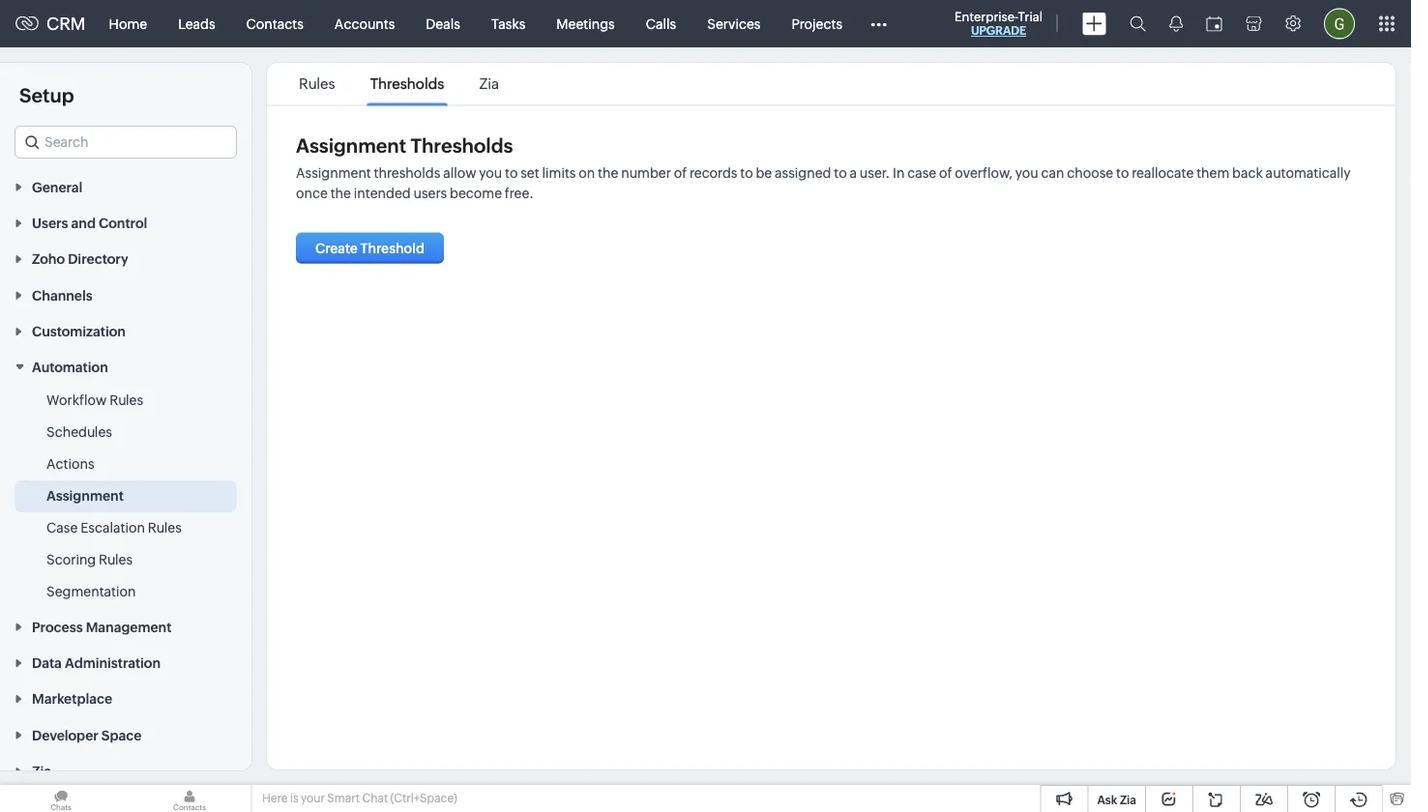 Task type: locate. For each thing, give the bounding box(es) containing it.
ask
[[1098, 794, 1118, 807]]

trial
[[1018, 9, 1043, 24]]

thresholds down deals link
[[370, 75, 444, 92]]

scoring rules link
[[46, 551, 133, 570]]

zia up chats image at the left of page
[[32, 764, 51, 780]]

schedules
[[46, 425, 112, 440]]

meetings link
[[541, 0, 631, 47]]

1 vertical spatial thresholds
[[411, 135, 513, 157]]

0 vertical spatial thresholds
[[370, 75, 444, 92]]

2 you from the left
[[1016, 165, 1039, 181]]

rules
[[299, 75, 335, 92], [109, 393, 143, 408], [148, 521, 182, 536], [99, 552, 133, 568]]

assignment inside automation 'region'
[[46, 489, 124, 504]]

create threshold button
[[296, 233, 444, 264]]

customization
[[32, 324, 126, 339]]

users
[[32, 215, 68, 231]]

signals element
[[1158, 0, 1195, 47]]

0 horizontal spatial zia
[[32, 764, 51, 780]]

chat
[[362, 792, 388, 805]]

1 horizontal spatial you
[[1016, 165, 1039, 181]]

to right choose
[[1116, 165, 1129, 181]]

assignment for assignment thresholds assignment thresholds allow you to set limits on the number of records to be assigned to a user. in case of overflow, you can choose to reallocate them back automatically once the intended users become free.
[[296, 135, 406, 157]]

thresholds inside list
[[370, 75, 444, 92]]

leads
[[178, 16, 215, 31]]

limits
[[542, 165, 576, 181]]

reallocate
[[1132, 165, 1194, 181]]

0 vertical spatial zia
[[479, 75, 499, 92]]

1 horizontal spatial zia
[[479, 75, 499, 92]]

4 to from the left
[[1116, 165, 1129, 181]]

marketplace
[[32, 692, 112, 707]]

is
[[290, 792, 299, 805]]

the
[[598, 165, 619, 181], [331, 186, 351, 201]]

developer
[[32, 728, 98, 743]]

assignment
[[296, 135, 406, 157], [296, 165, 371, 181], [46, 489, 124, 504]]

Search text field
[[15, 127, 236, 158]]

None field
[[15, 126, 237, 159]]

1 horizontal spatial of
[[940, 165, 953, 181]]

customization button
[[0, 313, 252, 349]]

developer space button
[[0, 717, 252, 753]]

of right case
[[940, 165, 953, 181]]

zoho directory button
[[0, 241, 252, 277]]

3 to from the left
[[834, 165, 847, 181]]

rules down case escalation rules
[[99, 552, 133, 568]]

deals link
[[411, 0, 476, 47]]

2 to from the left
[[740, 165, 753, 181]]

to left be
[[740, 165, 753, 181]]

rules down automation dropdown button
[[109, 393, 143, 408]]

0 horizontal spatial the
[[331, 186, 351, 201]]

accounts
[[335, 16, 395, 31]]

you
[[479, 165, 502, 181], [1016, 165, 1039, 181]]

you up "become" at the left of page
[[479, 165, 502, 181]]

rules inside list
[[299, 75, 335, 92]]

2 vertical spatial assignment
[[46, 489, 124, 504]]

data administration
[[32, 656, 161, 671]]

smart
[[327, 792, 360, 805]]

rules down contacts
[[299, 75, 335, 92]]

contacts link
[[231, 0, 319, 47]]

intended
[[354, 186, 411, 201]]

you left can
[[1016, 165, 1039, 181]]

contacts image
[[129, 786, 251, 813]]

crm
[[46, 14, 86, 34]]

create menu image
[[1083, 12, 1107, 35]]

of
[[674, 165, 687, 181], [940, 165, 953, 181]]

of left records
[[674, 165, 687, 181]]

thresholds
[[374, 165, 441, 181]]

workflow
[[46, 393, 107, 408]]

zia inside list
[[479, 75, 499, 92]]

home
[[109, 16, 147, 31]]

0 vertical spatial assignment
[[296, 135, 406, 157]]

rules inside workflow rules "link"
[[109, 393, 143, 408]]

list
[[282, 63, 517, 105]]

signals image
[[1170, 15, 1183, 32]]

segmentation link
[[46, 582, 136, 602]]

escalation
[[80, 521, 145, 536]]

1 you from the left
[[479, 165, 502, 181]]

thresholds up allow
[[411, 135, 513, 157]]

zia inside dropdown button
[[32, 764, 51, 780]]

zia
[[479, 75, 499, 92], [32, 764, 51, 780], [1120, 794, 1137, 807]]

to left a
[[834, 165, 847, 181]]

rules right "escalation"
[[148, 521, 182, 536]]

can
[[1041, 165, 1065, 181]]

case
[[46, 521, 78, 536]]

workflow rules link
[[46, 391, 143, 410]]

0 vertical spatial the
[[598, 165, 619, 181]]

rules inside case escalation rules link
[[148, 521, 182, 536]]

services link
[[692, 0, 776, 47]]

zia button
[[0, 753, 252, 789]]

search image
[[1130, 15, 1146, 32]]

Other Modules field
[[858, 8, 900, 39]]

the right on on the left
[[598, 165, 619, 181]]

the right "once"
[[331, 186, 351, 201]]

to
[[505, 165, 518, 181], [740, 165, 753, 181], [834, 165, 847, 181], [1116, 165, 1129, 181]]

assignment up intended
[[296, 135, 406, 157]]

directory
[[68, 252, 128, 267]]

threshold
[[360, 240, 425, 256]]

rules link
[[296, 75, 338, 92]]

automation region
[[0, 385, 252, 609]]

thresholds link
[[367, 75, 447, 92]]

projects
[[792, 16, 843, 31]]

2 horizontal spatial zia
[[1120, 794, 1137, 807]]

assignment down actions
[[46, 489, 124, 504]]

marketplace button
[[0, 681, 252, 717]]

assignment up "once"
[[296, 165, 371, 181]]

users
[[414, 186, 447, 201]]

0 horizontal spatial of
[[674, 165, 687, 181]]

users and control button
[[0, 204, 252, 241]]

channels
[[32, 288, 93, 303]]

profile image
[[1325, 8, 1355, 39]]

zia down tasks link
[[479, 75, 499, 92]]

enterprise-
[[955, 9, 1018, 24]]

here is your smart chat (ctrl+space)
[[262, 792, 457, 805]]

calendar image
[[1206, 16, 1223, 31]]

to left set
[[505, 165, 518, 181]]

1 vertical spatial zia
[[32, 764, 51, 780]]

0 horizontal spatial you
[[479, 165, 502, 181]]

zia right ask
[[1120, 794, 1137, 807]]

records
[[690, 165, 738, 181]]

zoho
[[32, 252, 65, 267]]

automation
[[32, 360, 108, 375]]



Task type: vqa. For each thing, say whether or not it's contained in the screenshot.
integration,
no



Task type: describe. For each thing, give the bounding box(es) containing it.
services
[[707, 16, 761, 31]]

general button
[[0, 168, 252, 204]]

number
[[621, 165, 671, 181]]

choose
[[1067, 165, 1114, 181]]

management
[[86, 620, 172, 635]]

crm link
[[15, 14, 86, 34]]

calls
[[646, 16, 677, 31]]

them
[[1197, 165, 1230, 181]]

schedules link
[[46, 423, 112, 442]]

2 of from the left
[[940, 165, 953, 181]]

control
[[99, 215, 147, 231]]

become
[[450, 186, 502, 201]]

list containing rules
[[282, 63, 517, 105]]

contacts
[[246, 16, 304, 31]]

profile element
[[1313, 0, 1367, 47]]

1 vertical spatial the
[[331, 186, 351, 201]]

search element
[[1118, 0, 1158, 47]]

allow
[[443, 165, 476, 181]]

a
[[850, 165, 857, 181]]

actions
[[46, 457, 94, 472]]

actions link
[[46, 455, 94, 474]]

assignment for assignment
[[46, 489, 124, 504]]

channels button
[[0, 277, 252, 313]]

enterprise-trial upgrade
[[955, 9, 1043, 37]]

here
[[262, 792, 288, 805]]

be
[[756, 165, 772, 181]]

zoho directory
[[32, 252, 128, 267]]

create
[[315, 240, 358, 256]]

meetings
[[557, 16, 615, 31]]

1 vertical spatial assignment
[[296, 165, 371, 181]]

process management
[[32, 620, 172, 635]]

zia link
[[476, 75, 502, 92]]

once
[[296, 186, 328, 201]]

back
[[1233, 165, 1263, 181]]

your
[[301, 792, 325, 805]]

developer space
[[32, 728, 142, 743]]

ask zia
[[1098, 794, 1137, 807]]

chats image
[[0, 786, 122, 813]]

1 horizontal spatial the
[[598, 165, 619, 181]]

create menu element
[[1071, 0, 1118, 47]]

tasks link
[[476, 0, 541, 47]]

1 to from the left
[[505, 165, 518, 181]]

in
[[893, 165, 905, 181]]

general
[[32, 179, 83, 195]]

workflow rules
[[46, 393, 143, 408]]

case escalation rules link
[[46, 519, 182, 538]]

free.
[[505, 186, 534, 201]]

overflow,
[[955, 165, 1013, 181]]

on
[[579, 165, 595, 181]]

rules inside scoring rules link
[[99, 552, 133, 568]]

tasks
[[491, 16, 526, 31]]

user.
[[860, 165, 890, 181]]

assignment link
[[46, 487, 124, 506]]

data administration button
[[0, 645, 252, 681]]

assignment thresholds assignment thresholds allow you to set limits on the number of records to be assigned to a user. in case of overflow, you can choose to reallocate them back automatically once the intended users become free.
[[296, 135, 1351, 201]]

upgrade
[[971, 24, 1027, 37]]

home link
[[93, 0, 163, 47]]

1 of from the left
[[674, 165, 687, 181]]

scoring rules
[[46, 552, 133, 568]]

and
[[71, 215, 96, 231]]

automation button
[[0, 349, 252, 385]]

accounts link
[[319, 0, 411, 47]]

process
[[32, 620, 83, 635]]

process management button
[[0, 609, 252, 645]]

users and control
[[32, 215, 147, 231]]

projects link
[[776, 0, 858, 47]]

automatically
[[1266, 165, 1351, 181]]

scoring
[[46, 552, 96, 568]]

segmentation
[[46, 584, 136, 600]]

space
[[101, 728, 142, 743]]

case escalation rules
[[46, 521, 182, 536]]

deals
[[426, 16, 460, 31]]

administration
[[65, 656, 161, 671]]

2 vertical spatial zia
[[1120, 794, 1137, 807]]

calls link
[[631, 0, 692, 47]]

set
[[521, 165, 540, 181]]

thresholds inside assignment thresholds assignment thresholds allow you to set limits on the number of records to be assigned to a user. in case of overflow, you can choose to reallocate them back automatically once the intended users become free.
[[411, 135, 513, 157]]

data
[[32, 656, 62, 671]]



